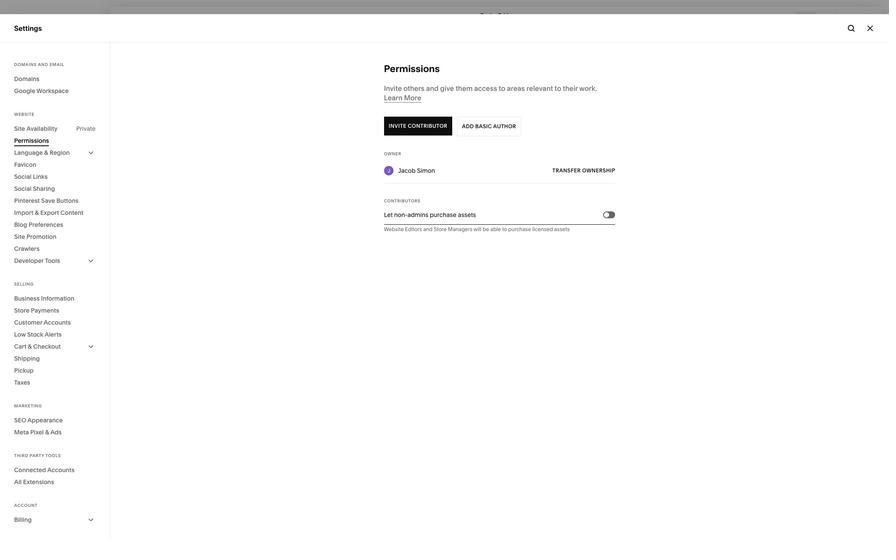 Task type: vqa. For each thing, say whether or not it's contained in the screenshot.
leftmost Jacob Simon
yes



Task type: describe. For each thing, give the bounding box(es) containing it.
2 marketing from the top
[[14, 404, 42, 408]]

sharing
[[33, 185, 55, 193]]

information
[[41, 295, 74, 302]]

extensions
[[23, 478, 54, 486]]

alerts
[[45, 331, 62, 338]]

scheduling
[[36, 130, 73, 139]]

all extensions link
[[14, 476, 96, 488]]

let non-admins purchase assets
[[384, 211, 476, 219]]

shipping pickup taxes
[[14, 355, 40, 386]]

owner
[[384, 151, 402, 156]]

language & region button
[[14, 147, 96, 159]]

contributor
[[408, 123, 448, 129]]

basic
[[476, 123, 492, 130]]

able
[[491, 226, 501, 232]]

blog
[[14, 221, 27, 229]]

buttons
[[56, 197, 79, 205]]

jacob simon button
[[13, 485, 95, 501]]

1 social from the top
[[14, 173, 32, 181]]

let
[[384, 211, 393, 219]]

seo appearance link
[[14, 414, 96, 426]]

learn more link
[[384, 93, 422, 103]]

accounts inside business information store payments customer accounts low stock alerts
[[44, 319, 71, 326]]

low
[[14, 331, 26, 338]]

them
[[456, 84, 473, 93]]

1 horizontal spatial store
[[434, 226, 447, 232]]

invite contributor button
[[384, 117, 452, 136]]

connected accounts link
[[14, 464, 96, 476]]

acuity scheduling link
[[14, 130, 95, 140]]

checkout
[[33, 343, 61, 350]]

invite for invite others and give them access to areas relevant to their work. learn more
[[384, 84, 402, 93]]

domains for google
[[14, 75, 39, 83]]

1 marketing from the top
[[14, 84, 47, 93]]

site promotion link
[[14, 231, 96, 243]]

connected
[[14, 466, 46, 474]]

billing
[[14, 516, 32, 524]]

and for invite
[[426, 84, 439, 93]]

domains for and
[[14, 62, 37, 67]]

developer tools button
[[14, 255, 96, 267]]

to left their
[[555, 84, 562, 93]]

invite for invite contributor
[[389, 123, 407, 129]]

save
[[41, 197, 55, 205]]

relevant
[[527, 84, 553, 93]]

party
[[30, 453, 44, 458]]

0 vertical spatial assets
[[458, 211, 476, 219]]

import & export content link
[[14, 207, 96, 219]]

asset library link
[[14, 427, 95, 437]]

private
[[76, 125, 96, 133]]

links
[[33, 173, 48, 181]]

book
[[481, 12, 493, 18]]

author
[[493, 123, 516, 130]]

areas
[[507, 84, 525, 93]]

store payments link
[[14, 304, 96, 317]]

stock
[[27, 331, 43, 338]]

1 horizontal spatial jacob
[[398, 167, 416, 175]]

asset library
[[14, 427, 57, 436]]

business information store payments customer accounts low stock alerts
[[14, 295, 74, 338]]

billing link
[[14, 514, 96, 526]]

availability
[[26, 125, 57, 133]]

shipping
[[14, 355, 40, 362]]

business information link
[[14, 292, 96, 304]]

region
[[50, 149, 70, 157]]

cart & checkout button
[[14, 341, 96, 353]]

simon inside jacob simon button
[[50, 486, 66, 493]]

1 horizontal spatial simon
[[417, 167, 435, 175]]

acuity
[[14, 130, 35, 139]]

book a table
[[481, 12, 512, 18]]

1 selling from the top
[[14, 69, 36, 77]]

meta pixel & ads link
[[14, 426, 96, 438]]

customer
[[14, 319, 42, 326]]

acuity scheduling
[[14, 130, 73, 139]]

editors
[[405, 226, 422, 232]]

help
[[14, 458, 29, 467]]

pinterest save buttons link
[[14, 195, 96, 207]]

domains link
[[14, 73, 96, 85]]

add basic author button
[[457, 117, 522, 136]]

social links link
[[14, 171, 96, 183]]

business
[[14, 295, 40, 302]]

2 selling from the top
[[14, 282, 34, 286]]

invite contributor
[[389, 123, 448, 129]]

favicon
[[14, 161, 36, 169]]

taxes
[[14, 379, 30, 386]]

0 vertical spatial permissions
[[384, 63, 440, 75]]

all
[[14, 478, 22, 486]]

preferences
[[29, 221, 63, 229]]

and for website
[[423, 226, 433, 232]]

cart
[[14, 343, 26, 350]]

transfer
[[553, 167, 581, 174]]

site inside favicon social links social sharing pinterest save buttons import & export content blog preferences site promotion crawlers
[[14, 233, 25, 241]]

store inside business information store payments customer accounts low stock alerts
[[14, 307, 30, 314]]

customer accounts link
[[14, 317, 96, 329]]



Task type: locate. For each thing, give the bounding box(es) containing it.
1 vertical spatial simon
[[50, 486, 66, 493]]

site down blog
[[14, 233, 25, 241]]

work.
[[580, 84, 597, 93]]

store down 'business'
[[14, 307, 30, 314]]

learn
[[384, 93, 403, 102]]

& left region on the top left of page
[[44, 149, 48, 157]]

selling link
[[14, 68, 95, 78]]

domains and email
[[14, 62, 64, 67]]

email
[[50, 62, 64, 67]]

taxes link
[[14, 377, 96, 389]]

1 vertical spatial jacob
[[34, 486, 49, 493]]

social
[[14, 173, 32, 181], [14, 185, 32, 193]]

1 vertical spatial selling
[[14, 282, 34, 286]]

add basic author
[[462, 123, 516, 130]]

website editors and store managers will be able to purchase licensed assets
[[384, 226, 570, 232]]

0 vertical spatial website
[[14, 53, 41, 62]]

0 horizontal spatial permissions
[[14, 137, 49, 145]]

0 horizontal spatial assets
[[458, 211, 476, 219]]

website down the "let"
[[384, 226, 404, 232]]

marketing link
[[14, 84, 95, 94]]

pixel
[[30, 428, 44, 436]]

pickup
[[14, 367, 34, 374]]

1 vertical spatial accounts
[[47, 466, 75, 474]]

jacob simon down 'owner'
[[398, 167, 435, 175]]

permissions
[[384, 63, 440, 75], [14, 137, 49, 145]]

pickup link
[[14, 365, 96, 377]]

and right editors
[[423, 226, 433, 232]]

0 horizontal spatial jacob simon
[[34, 486, 66, 493]]

contributors
[[384, 199, 421, 203]]

and inside invite others and give them access to areas relevant to their work. learn more
[[426, 84, 439, 93]]

& left the ads
[[45, 428, 49, 436]]

ads
[[50, 428, 62, 436]]

google workspace link
[[14, 85, 96, 97]]

developer tools link
[[14, 255, 96, 267]]

transfer ownership
[[553, 167, 616, 174]]

selling down the domains and email
[[14, 69, 36, 77]]

crawlers
[[14, 245, 40, 253]]

connected accounts all extensions
[[14, 466, 75, 486]]

0 vertical spatial domains
[[14, 62, 37, 67]]

0 vertical spatial tools
[[45, 257, 60, 265]]

0 vertical spatial marketing
[[14, 84, 47, 93]]

social up pinterest
[[14, 185, 32, 193]]

simon
[[417, 167, 435, 175], [50, 486, 66, 493]]

1 vertical spatial site
[[14, 233, 25, 241]]

jacob down 'owner'
[[398, 167, 416, 175]]

accounts down store payments link at the bottom of the page
[[44, 319, 71, 326]]

domains inside the domains google workspace
[[14, 75, 39, 83]]

blog preferences link
[[14, 219, 96, 231]]

domains up the domains google workspace
[[14, 62, 37, 67]]

marketing
[[14, 84, 47, 93], [14, 404, 42, 408]]

tools inside dropdown button
[[45, 257, 60, 265]]

store down let non-admins purchase assets
[[434, 226, 447, 232]]

jacob inside button
[[34, 486, 49, 493]]

to right "able"
[[502, 226, 507, 232]]

admins
[[408, 211, 429, 219]]

1 vertical spatial purchase
[[508, 226, 531, 232]]

accounts inside connected accounts all extensions
[[47, 466, 75, 474]]

payments
[[31, 307, 59, 314]]

others
[[404, 84, 425, 93]]

0 horizontal spatial jacob
[[34, 486, 49, 493]]

0 vertical spatial jacob simon
[[398, 167, 435, 175]]

0 vertical spatial store
[[434, 226, 447, 232]]

1 vertical spatial marketing
[[14, 404, 42, 408]]

import
[[14, 209, 33, 217]]

1 vertical spatial and
[[426, 84, 439, 93]]

and left give
[[426, 84, 439, 93]]

2 site from the top
[[14, 233, 25, 241]]

site
[[14, 125, 25, 133], [14, 233, 25, 241]]

invite up 'owner'
[[389, 123, 407, 129]]

domains up google
[[14, 75, 39, 83]]

& right cart
[[28, 343, 32, 350]]

2 vertical spatial website
[[384, 226, 404, 232]]

1 vertical spatial tools
[[45, 453, 61, 458]]

social sharing link
[[14, 183, 96, 195]]

2 social from the top
[[14, 185, 32, 193]]

2 domains from the top
[[14, 75, 39, 83]]

third
[[14, 453, 28, 458]]

None checkbox
[[604, 212, 610, 217]]

0 vertical spatial jacob
[[398, 167, 416, 175]]

settings
[[14, 24, 42, 32]]

website inside "link"
[[14, 53, 41, 62]]

1 vertical spatial website
[[14, 112, 34, 117]]

jacob simon inside button
[[34, 486, 66, 493]]

& inside seo appearance meta pixel & ads
[[45, 428, 49, 436]]

0 vertical spatial site
[[14, 125, 25, 133]]

simon down connected accounts all extensions
[[50, 486, 66, 493]]

ownership
[[582, 167, 616, 174]]

language & region link
[[14, 147, 96, 159]]

language & region
[[14, 149, 70, 157]]

1 horizontal spatial jacob simon
[[398, 167, 435, 175]]

1 site from the top
[[14, 125, 25, 133]]

tools up the connected accounts link
[[45, 453, 61, 458]]

website up site availability at top left
[[14, 112, 34, 117]]

favicon social links social sharing pinterest save buttons import & export content blog preferences site promotion crawlers
[[14, 161, 84, 253]]

invite up learn
[[384, 84, 402, 93]]

1 horizontal spatial purchase
[[508, 226, 531, 232]]

add
[[462, 123, 474, 130]]

1 horizontal spatial assets
[[554, 226, 570, 232]]

site down analytics
[[14, 125, 25, 133]]

simon up contributors
[[417, 167, 435, 175]]

cart & checkout link
[[14, 341, 96, 353]]

jacob
[[398, 167, 416, 175], [34, 486, 49, 493]]

edit
[[119, 15, 131, 22]]

managers
[[448, 226, 473, 232]]

to left areas
[[499, 84, 506, 93]]

invite inside button
[[389, 123, 407, 129]]

invite inside invite others and give them access to areas relevant to their work. learn more
[[384, 84, 402, 93]]

1 vertical spatial jacob simon
[[34, 486, 66, 493]]

1 vertical spatial permissions
[[14, 137, 49, 145]]

1 vertical spatial invite
[[389, 123, 407, 129]]

site availability
[[14, 125, 57, 133]]

billing button
[[14, 514, 96, 526]]

permissions up "language"
[[14, 137, 49, 145]]

website link
[[14, 53, 95, 63]]

licensed
[[533, 226, 553, 232]]

selling up 'business'
[[14, 282, 34, 286]]

0 vertical spatial and
[[38, 62, 48, 67]]

developer tools
[[14, 257, 60, 265]]

cart & checkout
[[14, 343, 61, 350]]

purchase up 'managers' at the right top
[[430, 211, 457, 219]]

more
[[404, 93, 422, 102]]

content
[[60, 209, 84, 217]]

meta
[[14, 428, 29, 436]]

table
[[498, 12, 512, 18]]

crawlers link
[[14, 243, 96, 255]]

non-
[[394, 211, 408, 219]]

0 vertical spatial social
[[14, 173, 32, 181]]

& left export
[[35, 209, 39, 217]]

0 horizontal spatial simon
[[50, 486, 66, 493]]

jacob simon down extensions
[[34, 486, 66, 493]]

shipping link
[[14, 353, 96, 365]]

asset
[[14, 427, 33, 436]]

0 horizontal spatial purchase
[[430, 211, 457, 219]]

language
[[14, 149, 43, 157]]

permissions up others
[[384, 63, 440, 75]]

and left email
[[38, 62, 48, 67]]

will
[[474, 226, 482, 232]]

edit button
[[114, 11, 137, 27]]

export
[[40, 209, 59, 217]]

0 vertical spatial simon
[[417, 167, 435, 175]]

1 domains from the top
[[14, 62, 37, 67]]

2 vertical spatial and
[[423, 226, 433, 232]]

transfer ownership button
[[553, 163, 616, 178]]

1 vertical spatial domains
[[14, 75, 39, 83]]

developer
[[14, 257, 44, 265]]

accounts up all extensions link
[[47, 466, 75, 474]]

their
[[563, 84, 578, 93]]

seo
[[14, 416, 26, 424]]

1 horizontal spatial permissions
[[384, 63, 440, 75]]

1 vertical spatial social
[[14, 185, 32, 193]]

account
[[14, 503, 38, 508]]

0 vertical spatial selling
[[14, 69, 36, 77]]

purchase left licensed
[[508, 226, 531, 232]]

assets up 'managers' at the right top
[[458, 211, 476, 219]]

0 vertical spatial invite
[[384, 84, 402, 93]]

give
[[440, 84, 454, 93]]

1 vertical spatial assets
[[554, 226, 570, 232]]

jacob simon
[[398, 167, 435, 175], [34, 486, 66, 493]]

0 vertical spatial accounts
[[44, 319, 71, 326]]

& inside favicon social links social sharing pinterest save buttons import & export content blog preferences site promotion crawlers
[[35, 209, 39, 217]]

0 vertical spatial purchase
[[430, 211, 457, 219]]

assets right licensed
[[554, 226, 570, 232]]

appearance
[[27, 416, 63, 424]]

analytics link
[[14, 115, 95, 125]]

social down "favicon"
[[14, 173, 32, 181]]

jacob down extensions
[[34, 486, 49, 493]]

website up the domains and email
[[14, 53, 41, 62]]

tools down crawlers link
[[45, 257, 60, 265]]

0 horizontal spatial store
[[14, 307, 30, 314]]

analytics
[[14, 115, 44, 124]]

1 vertical spatial store
[[14, 307, 30, 314]]



